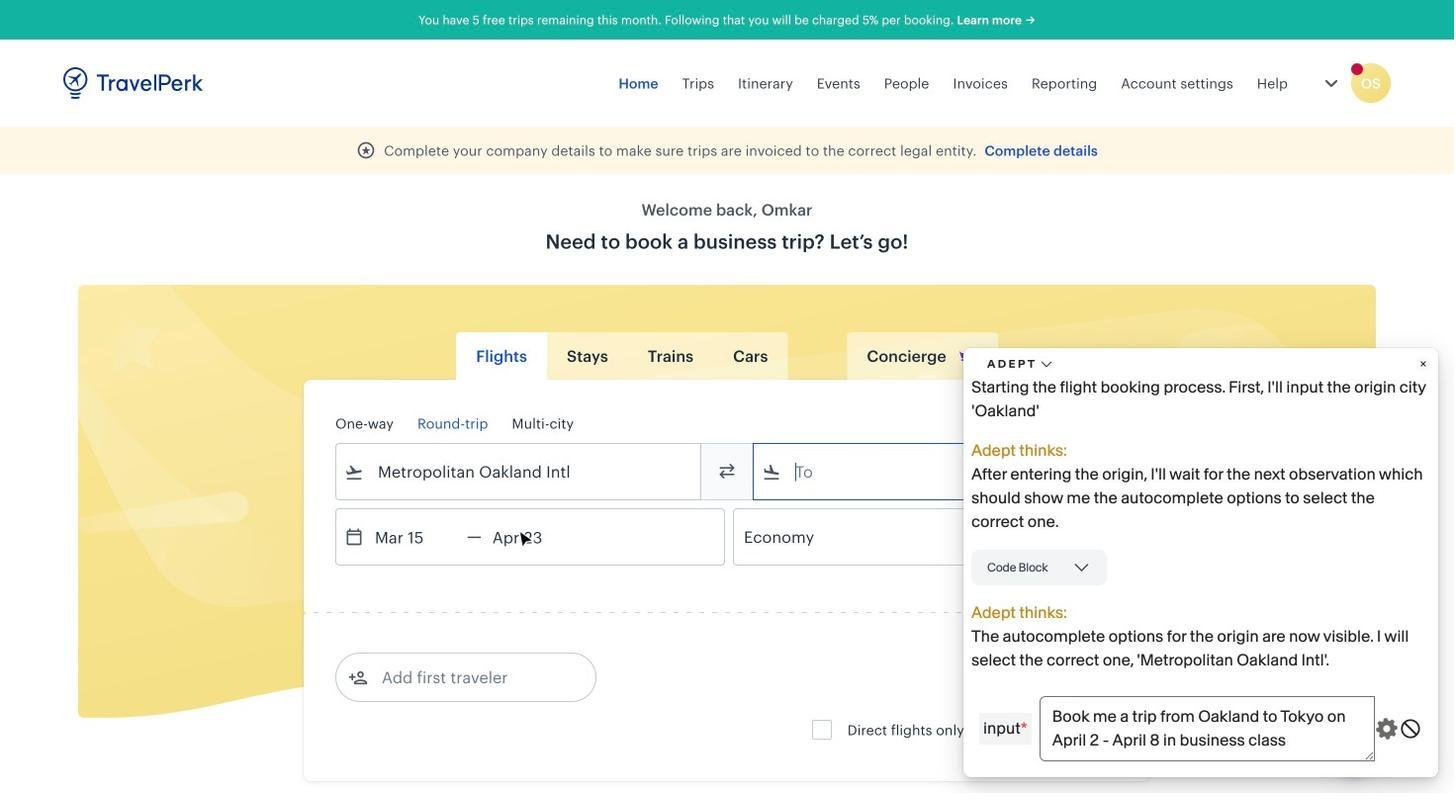 Task type: locate. For each thing, give the bounding box(es) containing it.
Add first traveler search field
[[368, 662, 574, 694]]

Return text field
[[482, 510, 585, 565]]



Task type: describe. For each thing, give the bounding box(es) containing it.
To search field
[[782, 456, 1093, 488]]

Depart text field
[[364, 510, 467, 565]]

From search field
[[364, 456, 675, 488]]



